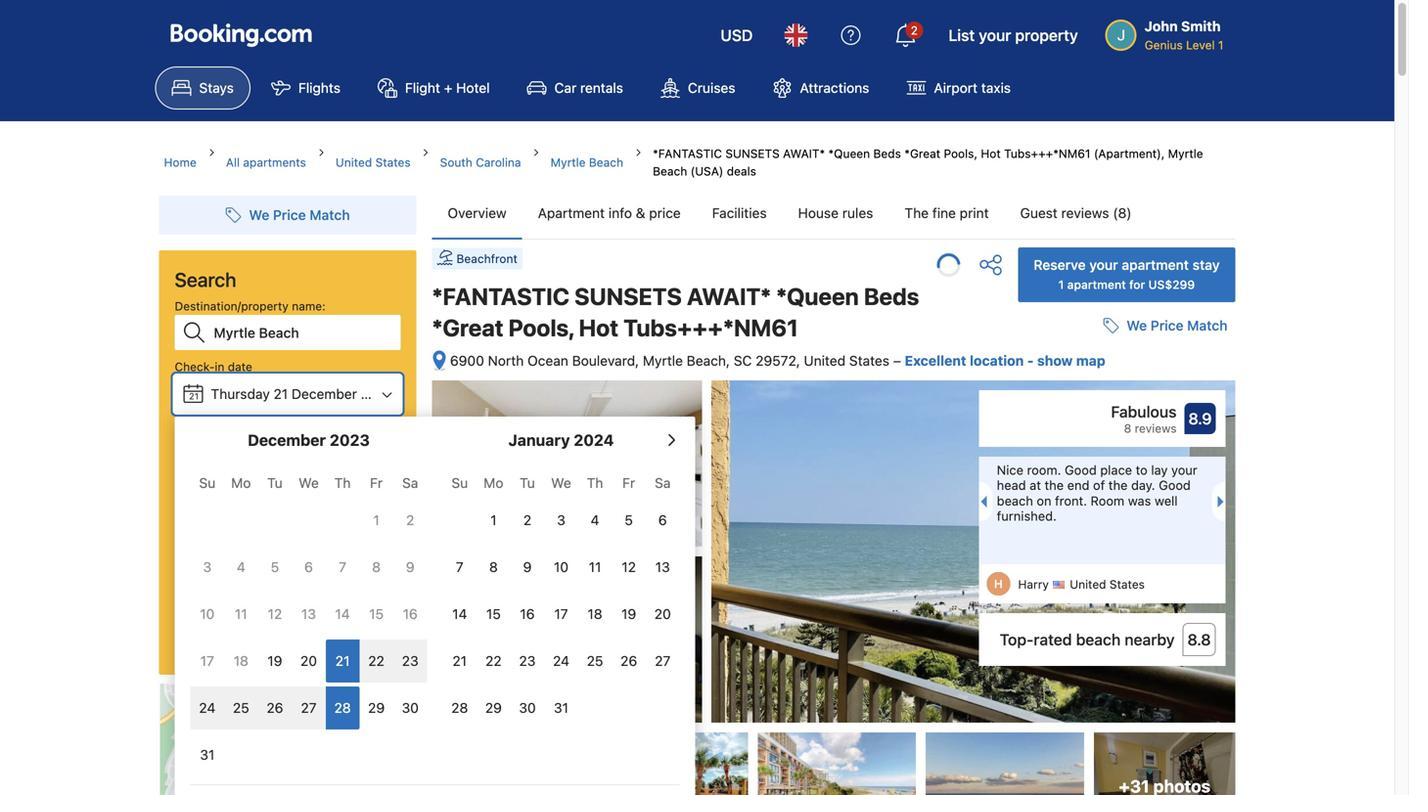 Task type: vqa. For each thing, say whether or not it's contained in the screenshot.


Task type: locate. For each thing, give the bounding box(es) containing it.
mo up the 1 january 2024 checkbox
[[484, 475, 504, 491]]

0 vertical spatial reviews
[[1062, 205, 1110, 221]]

1 horizontal spatial 6
[[659, 513, 667, 529]]

2023 up 1 checkbox
[[363, 445, 397, 461]]

29 right '28 january 2024' checkbox
[[485, 700, 502, 717]]

6 right 5 checkbox at the bottom left
[[305, 560, 313, 576]]

1 fr from the left
[[370, 475, 383, 491]]

0 horizontal spatial the
[[1045, 478, 1064, 493]]

0 horizontal spatial 11
[[235, 606, 247, 623]]

21 left 22 option
[[453, 653, 467, 670]]

4 January 2024 checkbox
[[578, 499, 612, 542]]

25 right 24 checkbox
[[587, 653, 604, 670]]

0 horizontal spatial 23
[[402, 653, 419, 670]]

12 right '11 december 2023' checkbox
[[268, 606, 282, 623]]

pools, up ocean
[[509, 314, 574, 342]]

stay
[[1193, 257, 1220, 273], [218, 478, 241, 491]]

su right 1-
[[199, 475, 216, 491]]

beach inside nice room. good place to lay your head at the end of the day. good beach on front. room was well furnished.
[[997, 494, 1034, 508]]

apartment info & price link
[[523, 188, 697, 239]]

1 horizontal spatial we price match
[[1127, 318, 1228, 334]]

18
[[588, 606, 603, 623], [234, 653, 249, 670]]

2 th from the left
[[587, 475, 604, 491]]

hot up print
[[981, 147, 1001, 161]]

sunsets up the boulevard,
[[575, 283, 682, 310]]

29 right 28 option
[[368, 700, 385, 717]]

beach right rated
[[1077, 631, 1121, 650]]

1 horizontal spatial 2
[[524, 513, 532, 529]]

31 January 2024 checkbox
[[545, 687, 578, 730]]

1 horizontal spatial mo
[[484, 475, 504, 491]]

1 horizontal spatial 28
[[334, 700, 351, 717]]

1 16 from the left
[[403, 606, 418, 623]]

28 inside option
[[334, 700, 351, 717]]

thursday 28 december 2023
[[211, 445, 397, 461]]

1 vertical spatial united
[[804, 353, 846, 369]]

7 inside option
[[456, 560, 464, 576]]

*queen inside *fantastic sunsets await* *queen beds *great pools, hot tubs+++*nm61 (apartment), myrtle beach (usa) deals
[[829, 147, 870, 161]]

10 inside checkbox
[[554, 560, 569, 576]]

fr for 2023
[[370, 475, 383, 491]]

on right show
[[284, 773, 301, 789]]

30 for 30 checkbox
[[402, 700, 419, 717]]

14 January 2024 checkbox
[[443, 593, 477, 636]]

13 inside option
[[302, 606, 316, 623]]

23 inside 23 december 2023 option
[[402, 653, 419, 670]]

4 inside 4 checkbox
[[237, 560, 246, 576]]

2 right the 1 january 2024 checkbox
[[524, 513, 532, 529]]

thursday inside button
[[211, 445, 270, 461]]

1 horizontal spatial sa
[[655, 475, 671, 491]]

5 inside 5 checkbox
[[271, 560, 279, 576]]

cruises link
[[644, 67, 752, 110]]

1 vertical spatial pools,
[[509, 314, 574, 342]]

1 mo from the left
[[231, 475, 251, 491]]

23 for 23 option
[[519, 653, 536, 670]]

apartments
[[243, 156, 306, 169], [280, 552, 343, 566]]

23 December 2023 checkbox
[[393, 640, 427, 683]]

1 7 from the left
[[339, 560, 347, 576]]

& inside search section
[[268, 552, 276, 566]]

1 vertical spatial thursday
[[211, 445, 270, 461]]

thursday for thursday 21 december 2023
[[211, 386, 270, 402]]

2 su from the left
[[452, 475, 468, 491]]

reviews inside "guest reviews (8)" link
[[1062, 205, 1110, 221]]

1 vertical spatial &
[[268, 552, 276, 566]]

pools, for *fantastic sunsets await* *queen beds *great pools, hot tubs+++*nm61 (apartment), myrtle beach (usa) deals
[[944, 147, 978, 161]]

24 cell
[[190, 683, 224, 730]]

4 inside 4 january 2024 option
[[591, 513, 600, 529]]

0 vertical spatial 19
[[622, 606, 637, 623]]

await* inside *fantastic sunsets await* *queen beds *great pools, hot tubs+++*nm61 (apartment), myrtle beach (usa) deals
[[783, 147, 825, 161]]

17 inside option
[[200, 653, 214, 670]]

8 January 2024 checkbox
[[477, 546, 511, 589]]

property
[[1016, 26, 1079, 45]]

0 horizontal spatial we price match button
[[218, 198, 358, 233]]

2 mo from the left
[[484, 475, 504, 491]]

+
[[444, 80, 453, 96]]

1 horizontal spatial states
[[850, 353, 890, 369]]

flight
[[405, 80, 440, 96]]

beach left the '(usa)'
[[653, 164, 688, 178]]

18 right 17 option
[[234, 653, 249, 670]]

17 for 17 option
[[200, 653, 214, 670]]

3 for 3 january 2024 checkbox on the left of the page
[[557, 513, 566, 529]]

1 vertical spatial date
[[236, 419, 261, 433]]

27 right 26 option
[[655, 653, 671, 670]]

0 horizontal spatial 19
[[268, 653, 282, 670]]

*queen for *fantastic sunsets await* *queen beds *great pools, hot tubs+++*nm61
[[777, 283, 859, 310]]

9 inside 9 option
[[523, 560, 532, 576]]

0 horizontal spatial we price match
[[249, 207, 350, 223]]

tubs+++*nm61 inside *fantastic sunsets await* *queen beds *great pools, hot tubs+++*nm61
[[624, 314, 799, 342]]

13 January 2024 checkbox
[[646, 546, 680, 589]]

tubs+++*nm61 for *fantastic sunsets await* *queen beds *great pools, hot tubs+++*nm61 (apartment), myrtle beach (usa) deals
[[1005, 147, 1091, 161]]

11 for 11 option at the left
[[589, 560, 602, 576]]

5 right homes
[[271, 560, 279, 576]]

18 for 18 'checkbox' at the bottom left of page
[[234, 653, 249, 670]]

beds inside *fantastic sunsets await* *queen beds *great pools, hot tubs+++*nm61
[[864, 283, 920, 310]]

sa
[[402, 475, 418, 491], [655, 475, 671, 491]]

& for price
[[636, 205, 646, 221]]

1 horizontal spatial 26
[[621, 653, 637, 670]]

nice
[[997, 463, 1024, 478]]

17 for 17 checkbox
[[555, 606, 568, 623]]

22 December 2023 checkbox
[[360, 640, 393, 683]]

pools, inside *fantastic sunsets await* *queen beds *great pools, hot tubs+++*nm61
[[509, 314, 574, 342]]

on down at
[[1037, 494, 1052, 508]]

1-
[[175, 478, 186, 491]]

match for right we price match dropdown button
[[1188, 318, 1228, 334]]

beds inside *fantastic sunsets await* *queen beds *great pools, hot tubs+++*nm61 (apartment), myrtle beach (usa) deals
[[874, 147, 902, 161]]

28
[[274, 445, 290, 461], [334, 700, 351, 717], [452, 700, 468, 717]]

0 horizontal spatial 2
[[406, 513, 414, 529]]

4 right 3 january 2024 checkbox on the left of the page
[[591, 513, 600, 529]]

thursday down in
[[211, 386, 270, 402]]

beach inside *fantastic sunsets await* *queen beds *great pools, hot tubs+++*nm61 (apartment), myrtle beach (usa) deals
[[653, 164, 688, 178]]

1 vertical spatial *fantastic
[[432, 283, 570, 310]]

28 down thursday 21 december 2023
[[274, 445, 290, 461]]

states left south
[[376, 156, 411, 169]]

*fantastic inside *fantastic sunsets await* *queen beds *great pools, hot tubs+++*nm61 (apartment), myrtle beach (usa) deals
[[653, 147, 722, 161]]

1 horizontal spatial 17
[[555, 606, 568, 623]]

28 December 2023 checkbox
[[326, 687, 360, 730]]

2023 inside button
[[363, 445, 397, 461]]

price for right we price match dropdown button
[[1151, 318, 1184, 334]]

beach inside "element"
[[1077, 631, 1121, 650]]

27
[[655, 653, 671, 670], [301, 700, 317, 717]]

30 for 30 january 2024 option
[[519, 700, 536, 717]]

4
[[591, 513, 600, 529], [237, 560, 246, 576]]

1 15 from the left
[[369, 606, 384, 623]]

sunsets inside *fantastic sunsets await* *queen beds *great pools, hot tubs+++*nm61
[[575, 283, 682, 310]]

myrtle up apartment
[[551, 156, 586, 169]]

on inside nice room. good place to lay your head at the end of the day. good beach on front. room was well furnished.
[[1037, 494, 1052, 508]]

north
[[488, 353, 524, 369]]

8
[[1124, 422, 1132, 436], [372, 560, 381, 576], [489, 560, 498, 576]]

0 horizontal spatial pools,
[[509, 314, 574, 342]]

price inside search section
[[273, 207, 306, 223]]

price for we price match dropdown button inside the search section
[[273, 207, 306, 223]]

sa up 2 option
[[402, 475, 418, 491]]

20 inside 20 december 2023 checkbox
[[301, 653, 317, 670]]

nice room. good place to lay your head at the end of the day. good beach on front. room was well furnished.
[[997, 463, 1198, 524]]

14 right 13 december 2023 option
[[335, 606, 350, 623]]

23 right 22 option
[[519, 653, 536, 670]]

0 vertical spatial we price match
[[249, 207, 350, 223]]

mo
[[231, 475, 251, 491], [484, 475, 504, 491]]

booking.com image
[[171, 23, 312, 47]]

15 inside 15 january 2024 checkbox
[[486, 606, 501, 623]]

1 tu from the left
[[267, 475, 283, 491]]

2 for december 2023
[[406, 513, 414, 529]]

smith
[[1182, 18, 1221, 34]]

2 check- from the top
[[175, 419, 215, 433]]

4 for 4 january 2024 option in the bottom left of the page
[[591, 513, 600, 529]]

6900 north ocean boulevard, myrtle beach, sc 29572, united states – excellent location - show map
[[450, 353, 1106, 369]]

su
[[199, 475, 216, 491], [452, 475, 468, 491]]

0 vertical spatial price
[[273, 207, 306, 223]]

0 vertical spatial search
[[175, 268, 236, 291]]

8 inside option
[[372, 560, 381, 576]]

24 for 24 december 2023 checkbox
[[199, 700, 216, 717]]

0 vertical spatial thursday
[[211, 386, 270, 402]]

0 vertical spatial beds
[[874, 147, 902, 161]]

stay inside search section
[[218, 478, 241, 491]]

*fantastic for *fantastic sunsets await* *queen beds *great pools, hot tubs+++*nm61
[[432, 283, 570, 310]]

flight + hotel link
[[361, 67, 507, 110]]

16 for 16 january 2024 option
[[520, 606, 535, 623]]

14 inside option
[[452, 606, 467, 623]]

check-in date
[[175, 360, 252, 374]]

in
[[215, 360, 225, 374]]

mo for december
[[231, 475, 251, 491]]

0 horizontal spatial 18
[[234, 653, 249, 670]]

26 inside 26 december 2023 "option"
[[267, 700, 283, 717]]

2 horizontal spatial 28
[[452, 700, 468, 717]]

front.
[[1055, 494, 1088, 508]]

24 inside 24 december 2023 checkbox
[[199, 700, 216, 717]]

2 22 from the left
[[486, 653, 502, 670]]

0 vertical spatial 18
[[588, 606, 603, 623]]

8.8
[[1188, 631, 1212, 650]]

myrtle inside myrtle beach link
[[551, 156, 586, 169]]

1 horizontal spatial tu
[[520, 475, 535, 491]]

29 January 2024 checkbox
[[477, 687, 511, 730]]

sunsets
[[726, 147, 780, 161], [575, 283, 682, 310]]

we price match
[[249, 207, 350, 223], [1127, 318, 1228, 334]]

date right the out
[[236, 419, 261, 433]]

2 7 from the left
[[456, 560, 464, 576]]

search
[[175, 268, 236, 291], [263, 619, 313, 638]]

26
[[621, 653, 637, 670], [267, 700, 283, 717]]

sa up 6 january 2024 option
[[655, 475, 671, 491]]

2 tu from the left
[[520, 475, 535, 491]]

beds for *fantastic sunsets await* *queen beds *great pools, hot tubs+++*nm61 (apartment), myrtle beach (usa) deals
[[874, 147, 902, 161]]

17 inside checkbox
[[555, 606, 568, 623]]

0 vertical spatial 13
[[656, 560, 670, 576]]

13 inside option
[[656, 560, 670, 576]]

your right reserve
[[1090, 257, 1119, 273]]

search up 19 december 2023 option
[[263, 619, 313, 638]]

20 inside 20 january 2024 option
[[655, 606, 671, 623]]

await* inside *fantastic sunsets await* *queen beds *great pools, hot tubs+++*nm61
[[687, 283, 772, 310]]

25 right 24 december 2023 checkbox
[[233, 700, 249, 717]]

reviews inside the fabulous 8 reviews
[[1135, 422, 1177, 436]]

your for list
[[979, 26, 1012, 45]]

0 vertical spatial match
[[310, 207, 350, 223]]

12 December 2023 checkbox
[[258, 593, 292, 636]]

1 14 from the left
[[335, 606, 350, 623]]

rules
[[843, 205, 874, 221]]

3 left 4 january 2024 option in the bottom left of the page
[[557, 513, 566, 529]]

fine
[[933, 205, 956, 221]]

7 inside checkbox
[[339, 560, 347, 576]]

19 December 2023 checkbox
[[258, 640, 292, 683]]

0 vertical spatial on
[[1037, 494, 1052, 508]]

*queen up rules
[[829, 147, 870, 161]]

6
[[659, 513, 667, 529], [305, 560, 313, 576]]

0 horizontal spatial 10
[[200, 606, 215, 623]]

0 horizontal spatial stay
[[218, 478, 241, 491]]

1 horizontal spatial fr
[[623, 475, 636, 491]]

states left –
[[850, 353, 890, 369]]

22 inside cell
[[368, 653, 385, 670]]

1 horizontal spatial 14
[[452, 606, 467, 623]]

date right in
[[228, 360, 252, 374]]

15 inside 15 option
[[369, 606, 384, 623]]

1 check- from the top
[[175, 360, 215, 374]]

tubs+++*nm61 for *fantastic sunsets await* *queen beds *great pools, hot tubs+++*nm61
[[624, 314, 799, 342]]

show
[[1038, 353, 1073, 369]]

26 inside 26 option
[[621, 653, 637, 670]]

6 December 2023 checkbox
[[292, 546, 326, 589]]

1 vertical spatial *queen
[[777, 283, 859, 310]]

25 for 25 january 2024 option
[[587, 653, 604, 670]]

28 January 2024 checkbox
[[443, 687, 477, 730]]

match inside search section
[[310, 207, 350, 223]]

1 horizontal spatial map
[[1077, 353, 1106, 369]]

1 horizontal spatial 12
[[622, 560, 636, 576]]

& right homes
[[268, 552, 276, 566]]

apartment
[[538, 205, 605, 221]]

12 January 2024 checkbox
[[612, 546, 646, 589]]

0 vertical spatial stay
[[1193, 257, 1220, 273]]

18 right 17 checkbox
[[588, 606, 603, 623]]

0 horizontal spatial 8
[[372, 560, 381, 576]]

genius
[[1145, 38, 1183, 52]]

30 inside 30 january 2024 option
[[519, 700, 536, 717]]

9 right 8 option
[[406, 560, 415, 576]]

check- for out
[[175, 419, 215, 433]]

myrtle beach link
[[551, 154, 624, 171]]

beach
[[589, 156, 624, 169], [653, 164, 688, 178]]

th for 2024
[[587, 475, 604, 491]]

0 horizontal spatial on
[[284, 773, 301, 789]]

2 sa from the left
[[655, 475, 671, 491]]

2 14 from the left
[[452, 606, 467, 623]]

11 January 2024 checkbox
[[578, 546, 612, 589]]

2 grid from the left
[[443, 464, 680, 730]]

1 9 from the left
[[406, 560, 415, 576]]

price down us$299
[[1151, 318, 1184, 334]]

0 horizontal spatial grid
[[190, 464, 427, 777]]

hot inside *fantastic sunsets await* *queen beds *great pools, hot tubs+++*nm61 (apartment), myrtle beach (usa) deals
[[981, 147, 1001, 161]]

27 inside option
[[301, 700, 317, 717]]

january 2024
[[509, 431, 614, 450]]

13 for '13 january 2024' option
[[656, 560, 670, 576]]

list your property
[[949, 26, 1079, 45]]

sc
[[734, 353, 752, 369]]

*fantastic down beachfront
[[432, 283, 570, 310]]

17
[[555, 606, 568, 623], [200, 653, 214, 670]]

4 right 3 option
[[237, 560, 246, 576]]

tubs+++*nm61 up beach,
[[624, 314, 799, 342]]

2 left list
[[911, 23, 918, 37]]

progress bar
[[937, 253, 961, 277]]

2 30 from the left
[[519, 700, 536, 717]]

1 grid from the left
[[190, 464, 427, 777]]

we price match inside search section
[[249, 207, 350, 223]]

23 inside 23 option
[[519, 653, 536, 670]]

24 inside 24 checkbox
[[553, 653, 570, 670]]

myrtle right (apartment),
[[1169, 147, 1204, 161]]

match down us$299
[[1188, 318, 1228, 334]]

1 horizontal spatial 20
[[655, 606, 671, 623]]

2 horizontal spatial myrtle
[[1169, 147, 1204, 161]]

23
[[402, 653, 419, 670], [519, 653, 536, 670]]

16 right 15 option
[[403, 606, 418, 623]]

15 for 15 option
[[369, 606, 384, 623]]

12 for 12 checkbox
[[622, 560, 636, 576]]

sunsets for *fantastic sunsets await* *queen beds *great pools, hot tubs+++*nm61 (apartment), myrtle beach (usa) deals
[[726, 147, 780, 161]]

await* for *fantastic sunsets await* *queen beds *great pools, hot tubs+++*nm61 (apartment), myrtle beach (usa) deals
[[783, 147, 825, 161]]

12 for 12 december 2023 checkbox
[[268, 606, 282, 623]]

2 9 from the left
[[523, 560, 532, 576]]

14
[[335, 606, 350, 623], [452, 606, 467, 623]]

states up nearby
[[1110, 578, 1145, 592]]

2 thursday from the top
[[211, 445, 270, 461]]

0 vertical spatial date
[[228, 360, 252, 374]]

beds
[[874, 147, 902, 161], [864, 283, 920, 310]]

check- up check-out date
[[175, 360, 215, 374]]

8 inside checkbox
[[489, 560, 498, 576]]

apartment
[[1122, 257, 1190, 273], [1068, 278, 1127, 292]]

search section
[[151, 180, 696, 796]]

29 December 2023 checkbox
[[360, 687, 393, 730]]

27 right 26 december 2023 "option"
[[301, 700, 317, 717]]

0 vertical spatial united
[[336, 156, 372, 169]]

the down room.
[[1045, 478, 1064, 493]]

2023 up december 2023
[[361, 386, 394, 402]]

0 vertical spatial 5
[[625, 513, 633, 529]]

0 horizontal spatial united
[[336, 156, 372, 169]]

6 inside 6 january 2024 option
[[659, 513, 667, 529]]

10 January 2024 checkbox
[[545, 546, 578, 589]]

hot inside *fantastic sunsets await* *queen beds *great pools, hot tubs+++*nm61
[[579, 314, 619, 342]]

0 horizontal spatial tubs+++*nm61
[[624, 314, 799, 342]]

myrtle
[[1169, 147, 1204, 161], [551, 156, 586, 169], [643, 353, 683, 369]]

we down for
[[1127, 318, 1148, 334]]

22 right 21 checkbox
[[486, 653, 502, 670]]

*great inside *fantastic sunsets await* *queen beds *great pools, hot tubs+++*nm61 (apartment), myrtle beach (usa) deals
[[905, 147, 941, 161]]

8 inside the fabulous 8 reviews
[[1124, 422, 1132, 436]]

18 inside checkbox
[[588, 606, 603, 623]]

25 for 25 december 2023 option
[[233, 700, 249, 717]]

0 horizontal spatial su
[[199, 475, 216, 491]]

25 December 2023 checkbox
[[224, 687, 258, 730]]

2023 down thursday 21 december 2023
[[330, 431, 370, 450]]

5 December 2023 checkbox
[[258, 546, 292, 589]]

await*
[[783, 147, 825, 161], [687, 283, 772, 310]]

1 horizontal spatial 25
[[587, 653, 604, 670]]

1 horizontal spatial 5
[[625, 513, 633, 529]]

7 left 8 checkbox
[[456, 560, 464, 576]]

28 inside checkbox
[[452, 700, 468, 717]]

1 th from the left
[[334, 475, 351, 491]]

12
[[622, 560, 636, 576], [268, 606, 282, 623]]

25 cell
[[224, 683, 258, 730]]

end
[[1068, 478, 1090, 493]]

your
[[979, 26, 1012, 45], [1090, 257, 1119, 273], [1172, 463, 1198, 478]]

29
[[368, 700, 385, 717], [485, 700, 502, 717]]

1 horizontal spatial 23
[[519, 653, 536, 670]]

2 horizontal spatial 8
[[1124, 422, 1132, 436]]

12 right 11 option at the left
[[622, 560, 636, 576]]

good up end
[[1065, 463, 1097, 478]]

*queen inside *fantastic sunsets await* *queen beds *great pools, hot tubs+++*nm61
[[777, 283, 859, 310]]

1 vertical spatial 4
[[237, 560, 246, 576]]

24 for 24 checkbox
[[553, 653, 570, 670]]

1 thursday from the top
[[211, 386, 270, 402]]

0 vertical spatial *fantastic
[[653, 147, 722, 161]]

20 January 2024 checkbox
[[646, 593, 680, 636]]

2 29 from the left
[[485, 700, 502, 717]]

0 horizontal spatial 12
[[268, 606, 282, 623]]

2 fr from the left
[[623, 475, 636, 491]]

1 23 from the left
[[402, 653, 419, 670]]

20 right 19 december 2023 option
[[301, 653, 317, 670]]

19 January 2024 checkbox
[[612, 593, 646, 636]]

1 vertical spatial 12
[[268, 606, 282, 623]]

your account menu john smith genius level 1 element
[[1106, 9, 1232, 54]]

0 horizontal spatial states
[[376, 156, 411, 169]]

14 for 14 december 2023 checkbox
[[335, 606, 350, 623]]

11 right 10 checkbox in the bottom of the page
[[235, 606, 247, 623]]

1 horizontal spatial on
[[1037, 494, 1052, 508]]

1 30 from the left
[[402, 700, 419, 717]]

1 horizontal spatial 3
[[557, 513, 566, 529]]

your inside reserve your apartment stay 1 apartment for us$299
[[1090, 257, 1119, 273]]

1 horizontal spatial hot
[[981, 147, 1001, 161]]

3 inside option
[[203, 560, 212, 576]]

2 vertical spatial your
[[1172, 463, 1198, 478]]

1 vertical spatial we price match
[[1127, 318, 1228, 334]]

10 inside checkbox
[[200, 606, 215, 623]]

0 vertical spatial states
[[376, 156, 411, 169]]

8 right 7 checkbox
[[372, 560, 381, 576]]

1 vertical spatial 5
[[271, 560, 279, 576]]

2
[[911, 23, 918, 37], [406, 513, 414, 529], [524, 513, 532, 529]]

20 for 20 january 2024 option
[[655, 606, 671, 623]]

overview
[[448, 205, 507, 221]]

2 15 from the left
[[486, 606, 501, 623]]

2 23 from the left
[[519, 653, 536, 670]]

11 inside checkbox
[[235, 606, 247, 623]]

*great for *fantastic sunsets await* *queen beds *great pools, hot tubs+++*nm61
[[432, 314, 504, 342]]

5 inside 5 january 2024 checkbox
[[625, 513, 633, 529]]

sunsets up "deals"
[[726, 147, 780, 161]]

map right show
[[304, 773, 332, 789]]

sunsets inside *fantastic sunsets await* *queen beds *great pools, hot tubs+++*nm61 (apartment), myrtle beach (usa) deals
[[726, 147, 780, 161]]

the fine print
[[905, 205, 989, 221]]

united states left south
[[336, 156, 411, 169]]

*fantastic inside *fantastic sunsets await* *queen beds *great pools, hot tubs+++*nm61
[[432, 283, 570, 310]]

*fantastic up the '(usa)'
[[653, 147, 722, 161]]

th for 2023
[[334, 475, 351, 491]]

7 December 2023 checkbox
[[326, 546, 360, 589]]

fr
[[370, 475, 383, 491], [623, 475, 636, 491]]

18 inside 'checkbox'
[[234, 653, 249, 670]]

december inside button
[[294, 445, 360, 461]]

2 for january 2024
[[524, 513, 532, 529]]

1 vertical spatial beach
[[1077, 631, 1121, 650]]

28 for 27
[[334, 700, 351, 717]]

5 for 5 checkbox at the bottom left
[[271, 560, 279, 576]]

26 right 25 january 2024 option
[[621, 653, 637, 670]]

1 horizontal spatial await*
[[783, 147, 825, 161]]

6 inside option
[[305, 560, 313, 576]]

28 inside button
[[274, 445, 290, 461]]

0 horizontal spatial *great
[[432, 314, 504, 342]]

1 horizontal spatial united
[[804, 353, 846, 369]]

27 inside checkbox
[[655, 653, 671, 670]]

*great
[[905, 147, 941, 161], [432, 314, 504, 342]]

31 down 24 december 2023 checkbox
[[200, 747, 215, 764]]

27 December 2023 checkbox
[[292, 687, 326, 730]]

reviews left (8)
[[1062, 205, 1110, 221]]

19 inside "option"
[[622, 606, 637, 623]]

0 vertical spatial apartment
[[1122, 257, 1190, 273]]

21 inside option
[[336, 653, 350, 670]]

1 vertical spatial beds
[[864, 283, 920, 310]]

reserve
[[1034, 257, 1086, 273]]

16 inside option
[[520, 606, 535, 623]]

25
[[587, 653, 604, 670], [233, 700, 249, 717]]

th
[[334, 475, 351, 491], [587, 475, 604, 491]]

united down flights on the left of page
[[336, 156, 372, 169]]

stay right 'week'
[[218, 478, 241, 491]]

20
[[655, 606, 671, 623], [301, 653, 317, 670]]

we price match for right we price match dropdown button
[[1127, 318, 1228, 334]]

20 December 2023 checkbox
[[292, 640, 326, 683]]

2 the from the left
[[1109, 478, 1128, 493]]

*great inside *fantastic sunsets await* *queen beds *great pools, hot tubs+++*nm61
[[432, 314, 504, 342]]

su for december
[[199, 475, 216, 491]]

0 horizontal spatial 17
[[200, 653, 214, 670]]

1 horizontal spatial th
[[587, 475, 604, 491]]

15 right 14 december 2023 checkbox
[[369, 606, 384, 623]]

13 right 12 checkbox
[[656, 560, 670, 576]]

17 left '18 january 2024' checkbox
[[555, 606, 568, 623]]

await* up house
[[783, 147, 825, 161]]

1 vertical spatial tubs+++*nm61
[[624, 314, 799, 342]]

*fantastic
[[653, 147, 722, 161], [432, 283, 570, 310]]

1 vertical spatial 24
[[199, 700, 216, 717]]

13 for 13 december 2023 option
[[302, 606, 316, 623]]

united states up top-rated beach nearby in the bottom right of the page
[[1070, 578, 1145, 592]]

1 January 2024 checkbox
[[477, 499, 511, 542]]

8.8 element
[[1183, 624, 1216, 657]]

1 vertical spatial sunsets
[[575, 283, 682, 310]]

5 for 5 january 2024 checkbox
[[625, 513, 633, 529]]

7
[[339, 560, 347, 576], [456, 560, 464, 576]]

0 horizontal spatial 20
[[301, 653, 317, 670]]

14 for 14 option
[[452, 606, 467, 623]]

await* up sc
[[687, 283, 772, 310]]

good up well
[[1159, 478, 1191, 493]]

21
[[274, 386, 288, 402], [189, 392, 199, 402], [336, 653, 350, 670], [453, 653, 467, 670]]

1 su from the left
[[199, 475, 216, 491]]

19 inside option
[[268, 653, 282, 670]]

for
[[1130, 278, 1146, 292]]

21 left 22 december 2023 option
[[336, 653, 350, 670]]

9 inside 9 december 2023 option
[[406, 560, 415, 576]]

1 horizontal spatial 15
[[486, 606, 501, 623]]

24 December 2023 checkbox
[[190, 687, 224, 730]]

1 vertical spatial hot
[[579, 314, 619, 342]]

click to open map view image
[[432, 350, 447, 373]]

thursday 28 december 2023 button
[[175, 435, 401, 472]]

1 22 from the left
[[368, 653, 385, 670]]

apartments up 13 december 2023 option
[[280, 552, 343, 566]]

1 inside reserve your apartment stay 1 apartment for us$299
[[1059, 278, 1065, 292]]

15 right 14 option
[[486, 606, 501, 623]]

8 December 2023 checkbox
[[360, 546, 393, 589]]

pools, inside *fantastic sunsets await* *queen beds *great pools, hot tubs+++*nm61 (apartment), myrtle beach (usa) deals
[[944, 147, 978, 161]]

10 right 9 option
[[554, 560, 569, 576]]

28 left 29 checkbox
[[452, 700, 468, 717]]

good
[[1065, 463, 1097, 478], [1159, 478, 1191, 493]]

await* for *fantastic sunsets await* *queen beds *great pools, hot tubs+++*nm61
[[687, 283, 772, 310]]

home
[[164, 156, 197, 169]]

th up 4 january 2024 option in the bottom left of the page
[[587, 475, 604, 491]]

11 right "10" checkbox
[[589, 560, 602, 576]]

15 for 15 january 2024 checkbox
[[486, 606, 501, 623]]

3 inside checkbox
[[557, 513, 566, 529]]

22
[[368, 653, 385, 670], [486, 653, 502, 670]]

2 16 from the left
[[520, 606, 535, 623]]

& right info
[[636, 205, 646, 221]]

1 vertical spatial match
[[1188, 318, 1228, 334]]

13
[[656, 560, 670, 576], [302, 606, 316, 623]]

15 December 2023 checkbox
[[360, 593, 393, 636]]

2 December 2023 checkbox
[[393, 499, 427, 542]]

top-
[[1000, 631, 1034, 650]]

26 right 25 december 2023 option
[[267, 700, 283, 717]]

25 inside cell
[[233, 700, 249, 717]]

0 horizontal spatial 27
[[301, 700, 317, 717]]

0 horizontal spatial united states
[[336, 156, 411, 169]]

3 left 4 checkbox
[[203, 560, 212, 576]]

of
[[1094, 478, 1106, 493]]

21 down check-in date
[[189, 392, 199, 402]]

11 inside option
[[589, 560, 602, 576]]

1 vertical spatial await*
[[687, 283, 772, 310]]

1 the from the left
[[1045, 478, 1064, 493]]

beds for *fantastic sunsets await* *queen beds *great pools, hot tubs+++*nm61
[[864, 283, 920, 310]]

1 horizontal spatial price
[[1151, 318, 1184, 334]]

deals
[[727, 164, 757, 178]]

30 inside 30 checkbox
[[402, 700, 419, 717]]

1 vertical spatial 6
[[305, 560, 313, 576]]

1 horizontal spatial *fantastic
[[653, 147, 722, 161]]

28 for 21
[[452, 700, 468, 717]]

16 inside 'checkbox'
[[403, 606, 418, 623]]

1 sa from the left
[[402, 475, 418, 491]]

map right show at the top right of page
[[1077, 353, 1106, 369]]

0 vertical spatial tubs+++*nm61
[[1005, 147, 1091, 161]]

location
[[970, 353, 1024, 369]]

*great for *fantastic sunsets await* *queen beds *great pools, hot tubs+++*nm61 (apartment), myrtle beach (usa) deals
[[905, 147, 941, 161]]

14 inside checkbox
[[335, 606, 350, 623]]

16
[[403, 606, 418, 623], [520, 606, 535, 623]]

*queen up 29572,
[[777, 283, 859, 310]]

0 horizontal spatial search
[[175, 268, 236, 291]]

0 horizontal spatial 22
[[368, 653, 385, 670]]

9 right 8 checkbox
[[523, 560, 532, 576]]

excellent
[[905, 353, 967, 369]]

head
[[997, 478, 1027, 493]]

*great up 6900
[[432, 314, 504, 342]]

8 down fabulous
[[1124, 422, 1132, 436]]

hotel
[[456, 80, 490, 96]]

2 horizontal spatial 2
[[911, 23, 918, 37]]

grid
[[190, 464, 427, 777], [443, 464, 680, 730]]

0 horizontal spatial 16
[[403, 606, 418, 623]]

1 horizontal spatial 18
[[588, 606, 603, 623]]

22 for 22 december 2023 option
[[368, 653, 385, 670]]

search up "destination/property"
[[175, 268, 236, 291]]

24 left 25 december 2023 option
[[199, 700, 216, 717]]



Task type: describe. For each thing, give the bounding box(es) containing it.
at
[[1030, 478, 1042, 493]]

0 vertical spatial united states
[[336, 156, 411, 169]]

all apartments link
[[226, 154, 306, 171]]

furnished.
[[997, 509, 1057, 524]]

1 vertical spatial states
[[850, 353, 890, 369]]

airport
[[934, 80, 978, 96]]

*fantastic sunsets await* *queen beds *great pools, hot tubs+++*nm61 (apartment), myrtle beach (usa) deals
[[653, 147, 1204, 178]]

rated
[[1034, 631, 1073, 650]]

house
[[798, 205, 839, 221]]

overview link
[[432, 188, 523, 239]]

10 for 10 checkbox in the bottom of the page
[[200, 606, 215, 623]]

room
[[1091, 494, 1125, 508]]

0 vertical spatial apartments
[[243, 156, 306, 169]]

16 January 2024 checkbox
[[511, 593, 545, 636]]

print
[[960, 205, 989, 221]]

26 for 26 december 2023 "option"
[[267, 700, 283, 717]]

stay inside reserve your apartment stay 1 apartment for us$299
[[1193, 257, 1220, 273]]

us$299
[[1149, 278, 1196, 292]]

price
[[649, 205, 681, 221]]

7 January 2024 checkbox
[[443, 546, 477, 589]]

23 January 2024 checkbox
[[511, 640, 545, 683]]

23 cell
[[393, 636, 427, 683]]

8.9
[[1189, 410, 1212, 428]]

stays link
[[155, 67, 251, 110]]

guest reviews (8) link
[[1005, 188, 1148, 239]]

airport taxis
[[934, 80, 1011, 96]]

on inside search section
[[284, 773, 301, 789]]

18 for '18 january 2024' checkbox
[[588, 606, 603, 623]]

28 cell
[[326, 683, 360, 730]]

guest reviews (8)
[[1021, 205, 1132, 221]]

we down the thursday 28 december 2023
[[299, 475, 319, 491]]

2 vertical spatial united
[[1070, 578, 1107, 592]]

carolina
[[476, 156, 521, 169]]

next image
[[1218, 496, 1230, 508]]

1 inside checkbox
[[491, 513, 497, 529]]

0 horizontal spatial beach
[[589, 156, 624, 169]]

thursday for thursday 28 december 2023
[[211, 445, 270, 461]]

16 December 2023 checkbox
[[393, 593, 427, 636]]

1 horizontal spatial 31
[[554, 700, 569, 717]]

30 December 2023 checkbox
[[393, 687, 427, 730]]

top-rated beach nearby
[[1000, 631, 1175, 650]]

4 for 4 checkbox
[[237, 560, 246, 576]]

sa for 2023
[[402, 475, 418, 491]]

week
[[186, 478, 214, 491]]

house rules link
[[783, 188, 889, 239]]

info
[[609, 205, 632, 221]]

guest
[[1021, 205, 1058, 221]]

homes
[[228, 552, 265, 566]]

9 for 9 december 2023 option
[[406, 560, 415, 576]]

10 for "10" checkbox
[[554, 560, 569, 576]]

grid for january
[[443, 464, 680, 730]]

all apartments
[[226, 156, 306, 169]]

search button
[[175, 605, 401, 652]]

tu for january 2024
[[520, 475, 535, 491]]

21 January 2024 checkbox
[[443, 640, 477, 683]]

0 horizontal spatial good
[[1065, 463, 1097, 478]]

hot for *fantastic sunsets await* *queen beds *great pools, hot tubs+++*nm61
[[579, 314, 619, 342]]

1 horizontal spatial united states
[[1070, 578, 1145, 592]]

entire
[[192, 552, 224, 566]]

0 vertical spatial map
[[1077, 353, 1106, 369]]

2 vertical spatial states
[[1110, 578, 1145, 592]]

3 January 2024 checkbox
[[545, 499, 578, 542]]

day.
[[1132, 478, 1156, 493]]

2023 for thursday 28 december 2023
[[363, 445, 397, 461]]

sunsets for *fantastic sunsets await* *queen beds *great pools, hot tubs+++*nm61
[[575, 283, 682, 310]]

20 for 20 december 2023 checkbox
[[301, 653, 317, 670]]

18 December 2023 checkbox
[[224, 640, 258, 683]]

was
[[1129, 494, 1152, 508]]

thursday 21 december 2023
[[211, 386, 394, 402]]

date for check-in date
[[228, 360, 252, 374]]

26 January 2024 checkbox
[[612, 640, 646, 683]]

*fantastic sunsets await* *queen beds *great pools, hot tubs+++*nm61
[[432, 283, 920, 342]]

previous image
[[976, 496, 987, 508]]

3 December 2023 checkbox
[[190, 546, 224, 589]]

14 December 2023 checkbox
[[326, 593, 360, 636]]

reserve your apartment stay 1 apartment for us$299
[[1034, 257, 1220, 292]]

26 for 26 option
[[621, 653, 637, 670]]

lay
[[1152, 463, 1168, 478]]

21 inside checkbox
[[453, 653, 467, 670]]

*fantastic for *fantastic sunsets await* *queen beds *great pools, hot tubs+++*nm61 (apartment), myrtle beach (usa) deals
[[653, 147, 722, 161]]

rentals
[[581, 80, 624, 96]]

the
[[905, 205, 929, 221]]

4 December 2023 checkbox
[[224, 546, 258, 589]]

6 for 6 january 2024 option
[[659, 513, 667, 529]]

*queen for *fantastic sunsets await* *queen beds *great pools, hot tubs+++*nm61 (apartment), myrtle beach (usa) deals
[[829, 147, 870, 161]]

we price match for we price match dropdown button inside the search section
[[249, 207, 350, 223]]

scored 8.9 element
[[1185, 403, 1216, 435]]

flights
[[299, 80, 341, 96]]

16 for 16 'checkbox'
[[403, 606, 418, 623]]

apartments inside search section
[[280, 552, 343, 566]]

2 button
[[882, 12, 929, 59]]

search inside search button
[[263, 619, 313, 638]]

states inside 'link'
[[376, 156, 411, 169]]

6 January 2024 checkbox
[[646, 499, 680, 542]]

17 December 2023 checkbox
[[190, 640, 224, 683]]

list your property link
[[937, 12, 1090, 59]]

sa for 2024
[[655, 475, 671, 491]]

3 for 3 option
[[203, 560, 212, 576]]

26 cell
[[258, 683, 292, 730]]

1 inside john smith genius level 1
[[1219, 38, 1224, 52]]

ocean
[[528, 353, 569, 369]]

1 horizontal spatial good
[[1159, 478, 1191, 493]]

map inside search section
[[304, 773, 332, 789]]

22 cell
[[360, 636, 393, 683]]

22 January 2024 checkbox
[[477, 640, 511, 683]]

2023 for thursday 21 december 2023
[[361, 386, 394, 402]]

facilities link
[[697, 188, 783, 239]]

1-week stay
[[175, 478, 241, 491]]

airport taxis link
[[890, 67, 1028, 110]]

match for we price match dropdown button inside the search section
[[310, 207, 350, 223]]

21 December 2023 checkbox
[[326, 640, 360, 683]]

cruises
[[688, 80, 736, 96]]

rated fabulous element
[[989, 401, 1177, 424]]

we price match button inside search section
[[218, 198, 358, 233]]

nearby
[[1125, 631, 1175, 650]]

fr for 2024
[[623, 475, 636, 491]]

7 for 7 checkbox
[[339, 560, 347, 576]]

31 December 2023 checkbox
[[190, 734, 224, 777]]

attractions link
[[756, 67, 886, 110]]

9 January 2024 checkbox
[[511, 546, 545, 589]]

apartment info & price
[[538, 205, 681, 221]]

18 January 2024 checkbox
[[578, 593, 612, 636]]

mo for january
[[484, 475, 504, 491]]

8 for 8 option
[[372, 560, 381, 576]]

pools, for *fantastic sunsets await* *queen beds *great pools, hot tubs+++*nm61
[[509, 314, 574, 342]]

john
[[1145, 18, 1178, 34]]

-
[[1028, 353, 1034, 369]]

26 December 2023 checkbox
[[258, 687, 292, 730]]

we down all apartments link
[[249, 207, 269, 223]]

your inside nice room. good place to lay your head at the end of the day. good beach on front. room was well furnished.
[[1172, 463, 1198, 478]]

7 for 7 option
[[456, 560, 464, 576]]

destination/property name:
[[175, 300, 326, 313]]

home link
[[164, 154, 197, 171]]

1 vertical spatial apartment
[[1068, 278, 1127, 292]]

december for 28
[[294, 445, 360, 461]]

11 December 2023 checkbox
[[224, 593, 258, 636]]

beach,
[[687, 353, 730, 369]]

& for apartments
[[268, 552, 276, 566]]

beachfront
[[457, 252, 518, 266]]

attractions
[[800, 80, 870, 96]]

house rules
[[798, 205, 874, 221]]

united inside 'link'
[[336, 156, 372, 169]]

19 for 19 january 2024 "option"
[[622, 606, 637, 623]]

su for january
[[452, 475, 468, 491]]

24 January 2024 checkbox
[[545, 640, 578, 683]]

name:
[[292, 300, 326, 313]]

1 inside checkbox
[[373, 513, 380, 529]]

south
[[440, 156, 473, 169]]

10 December 2023 checkbox
[[190, 593, 224, 636]]

show
[[245, 773, 281, 789]]

27 cell
[[292, 683, 326, 730]]

27 for 27 january 2024 checkbox
[[655, 653, 671, 670]]

30 January 2024 checkbox
[[511, 687, 545, 730]]

car rentals
[[555, 80, 624, 96]]

john smith genius level 1
[[1145, 18, 1224, 52]]

your for reserve
[[1090, 257, 1119, 273]]

harry
[[1019, 578, 1049, 592]]

1 29 from the left
[[368, 700, 385, 717]]

25 January 2024 checkbox
[[578, 640, 612, 683]]

9 December 2023 checkbox
[[393, 546, 427, 589]]

(apartment),
[[1094, 147, 1165, 161]]

tu for december 2023
[[267, 475, 283, 491]]

11 for '11 december 2023' checkbox
[[235, 606, 247, 623]]

show on map
[[245, 773, 332, 789]]

6 for the 6 option
[[305, 560, 313, 576]]

21 up december 2023
[[274, 386, 288, 402]]

flight + hotel
[[405, 80, 490, 96]]

5 January 2024 checkbox
[[612, 499, 646, 542]]

1 vertical spatial 31
[[200, 747, 215, 764]]

usd
[[721, 26, 753, 45]]

Where are you going? field
[[206, 315, 401, 350]]

top-rated beach nearby element
[[989, 629, 1175, 652]]

2 January 2024 checkbox
[[511, 499, 545, 542]]

15 January 2024 checkbox
[[477, 593, 511, 636]]

8 for 8 checkbox
[[489, 560, 498, 576]]

facilities
[[712, 205, 767, 221]]

19 for 19 december 2023 option
[[268, 653, 282, 670]]

1 horizontal spatial we price match button
[[1096, 309, 1236, 344]]

27 January 2024 checkbox
[[646, 640, 680, 683]]

united states link
[[336, 154, 411, 171]]

hot for *fantastic sunsets await* *queen beds *great pools, hot tubs+++*nm61 (apartment), myrtle beach (usa) deals
[[981, 147, 1001, 161]]

all
[[226, 156, 240, 169]]

22 for 22 option
[[486, 653, 502, 670]]

27 for 27 december 2023 option
[[301, 700, 317, 717]]

december 2023
[[248, 431, 370, 450]]

2 inside dropdown button
[[911, 23, 918, 37]]

21 cell
[[326, 636, 360, 683]]

myrtle inside *fantastic sunsets await* *queen beds *great pools, hot tubs+++*nm61 (apartment), myrtle beach (usa) deals
[[1169, 147, 1204, 161]]

29572,
[[756, 353, 801, 369]]

13 December 2023 checkbox
[[292, 593, 326, 636]]

23 for 23 december 2023 option
[[402, 653, 419, 670]]

–
[[894, 353, 902, 369]]

grid for december
[[190, 464, 427, 777]]

1 December 2023 checkbox
[[360, 499, 393, 542]]

check- for in
[[175, 360, 215, 374]]

1 horizontal spatial myrtle
[[643, 353, 683, 369]]

december for 21
[[292, 386, 357, 402]]

*fantastic sunsets await* *queen beds *great pools, hot tubs+++*nm61 (apartment), myrtle beach (usa) deals link
[[653, 147, 1204, 178]]

9 for 9 option
[[523, 560, 532, 576]]

myrtle beach
[[551, 156, 624, 169]]

we up 3 january 2024 checkbox on the left of the page
[[551, 475, 572, 491]]

17 January 2024 checkbox
[[545, 593, 578, 636]]

car
[[555, 80, 577, 96]]

date for check-out date
[[236, 419, 261, 433]]



